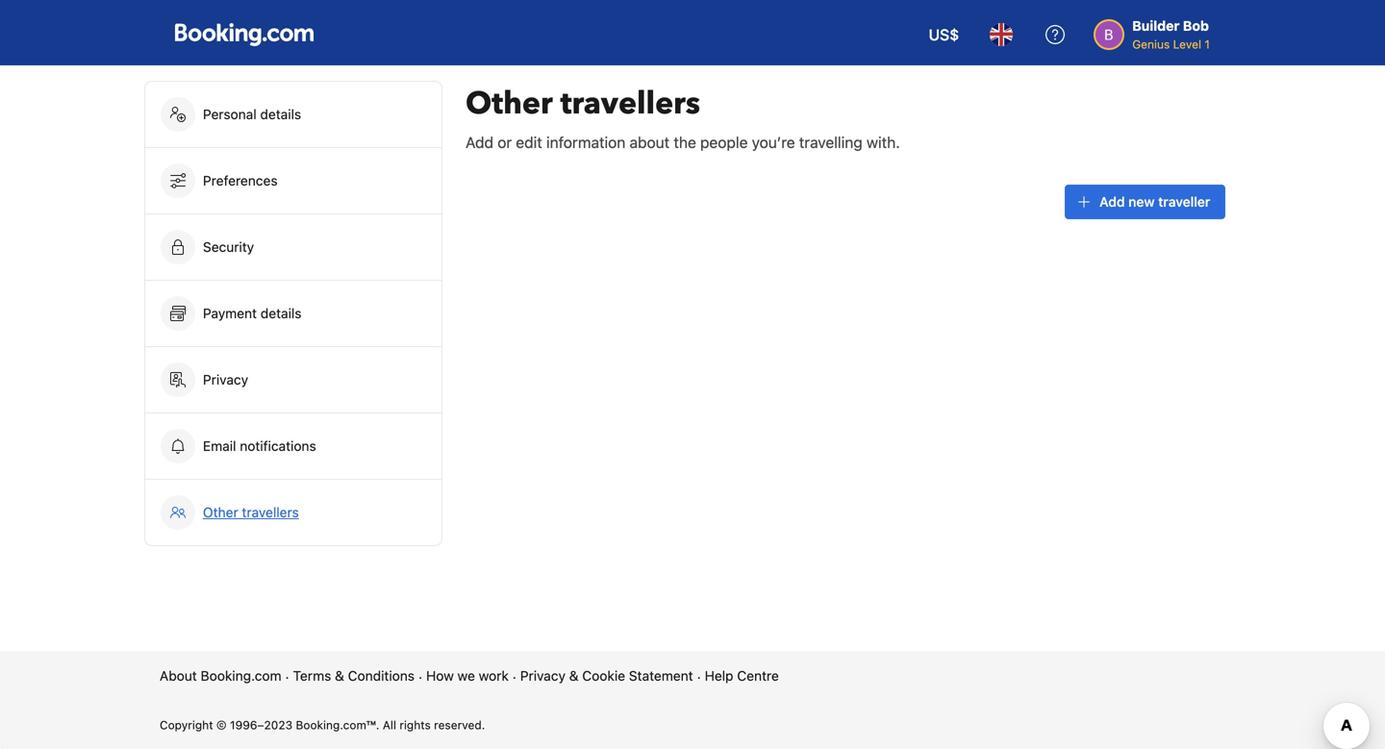 Task type: locate. For each thing, give the bounding box(es) containing it.
you're
[[752, 133, 795, 152]]

1 vertical spatial travellers
[[242, 505, 299, 520]]

2 details from the top
[[261, 305, 302, 321]]

other for other travellers add or edit information about the people you're travelling with.
[[466, 83, 553, 125]]

& for terms
[[335, 668, 344, 684]]

personal details
[[203, 106, 301, 122]]

about
[[630, 133, 670, 152]]

add left or
[[466, 133, 494, 152]]

travellers up about in the top left of the page
[[560, 83, 700, 125]]

builder bob genius level 1
[[1132, 18, 1210, 51]]

privacy down payment
[[203, 372, 248, 388]]

travellers down notifications
[[242, 505, 299, 520]]

1 horizontal spatial privacy
[[520, 668, 566, 684]]

1 horizontal spatial other
[[466, 83, 553, 125]]

other down email
[[203, 505, 238, 520]]

or
[[498, 133, 512, 152]]

details for payment details
[[261, 305, 302, 321]]

other inside 'other travellers add or edit information about the people you're travelling with.'
[[466, 83, 553, 125]]

2 & from the left
[[569, 668, 579, 684]]

&
[[335, 668, 344, 684], [569, 668, 579, 684]]

& right 'terms' at the left bottom of the page
[[335, 668, 344, 684]]

genius
[[1132, 38, 1170, 51]]

other travellers
[[203, 505, 299, 520]]

privacy
[[203, 372, 248, 388], [520, 668, 566, 684]]

0 horizontal spatial &
[[335, 668, 344, 684]]

0 vertical spatial travellers
[[560, 83, 700, 125]]

about booking.com
[[160, 668, 281, 684]]

booking.com™.
[[296, 719, 379, 732]]

privacy right 'work'
[[520, 668, 566, 684]]

1
[[1205, 38, 1210, 51]]

other
[[466, 83, 553, 125], [203, 505, 238, 520]]

how we work link
[[426, 667, 509, 686]]

details right payment
[[261, 305, 302, 321]]

0 horizontal spatial privacy
[[203, 372, 248, 388]]

0 vertical spatial add
[[466, 133, 494, 152]]

work
[[479, 668, 509, 684]]

help
[[705, 668, 734, 684]]

we
[[458, 668, 475, 684]]

0 vertical spatial details
[[260, 106, 301, 122]]

& left cookie at bottom left
[[569, 668, 579, 684]]

cookie
[[582, 668, 625, 684]]

1 vertical spatial privacy
[[520, 668, 566, 684]]

add new traveller
[[1100, 194, 1214, 210]]

1 horizontal spatial add
[[1100, 194, 1125, 210]]

0 vertical spatial privacy
[[203, 372, 248, 388]]

us$
[[929, 25, 959, 44]]

add
[[466, 133, 494, 152], [1100, 194, 1125, 210]]

details right personal
[[260, 106, 301, 122]]

traveller
[[1158, 194, 1211, 210]]

travellers for other travellers
[[242, 505, 299, 520]]

1 horizontal spatial &
[[569, 668, 579, 684]]

1 vertical spatial add
[[1100, 194, 1125, 210]]

terms & conditions
[[293, 668, 415, 684]]

edit
[[516, 133, 542, 152]]

copyright © 1996–2023 booking.com™. all rights reserved.
[[160, 719, 485, 732]]

0 horizontal spatial travellers
[[242, 505, 299, 520]]

details
[[260, 106, 301, 122], [261, 305, 302, 321]]

1 vertical spatial details
[[261, 305, 302, 321]]

about booking.com link
[[160, 667, 281, 686]]

travellers inside 'other travellers add or edit information about the people you're travelling with.'
[[560, 83, 700, 125]]

1 details from the top
[[260, 106, 301, 122]]

1 & from the left
[[335, 668, 344, 684]]

people
[[700, 133, 748, 152]]

©
[[216, 719, 227, 732]]

1 horizontal spatial travellers
[[560, 83, 700, 125]]

privacy & cookie statement
[[520, 668, 693, 684]]

new
[[1129, 194, 1155, 210]]

other travellers link
[[145, 480, 442, 545]]

0 horizontal spatial other
[[203, 505, 238, 520]]

add left new
[[1100, 194, 1125, 210]]

travellers
[[560, 83, 700, 125], [242, 505, 299, 520]]

email notifications
[[203, 438, 316, 454]]

details for personal details
[[260, 106, 301, 122]]

email notifications link
[[145, 414, 442, 479]]

1 vertical spatial other
[[203, 505, 238, 520]]

0 horizontal spatial add
[[466, 133, 494, 152]]

builder
[[1132, 18, 1180, 34]]

add inside "dropdown button"
[[1100, 194, 1125, 210]]

other up or
[[466, 83, 553, 125]]

personal
[[203, 106, 257, 122]]

& for privacy
[[569, 668, 579, 684]]

information
[[546, 133, 626, 152]]

us$ button
[[917, 12, 971, 58]]

1996–2023
[[230, 719, 293, 732]]

0 vertical spatial other
[[466, 83, 553, 125]]



Task type: describe. For each thing, give the bounding box(es) containing it.
bob
[[1183, 18, 1209, 34]]

preferences link
[[145, 148, 442, 214]]

all
[[383, 719, 396, 732]]

how we work
[[426, 668, 509, 684]]

copyright
[[160, 719, 213, 732]]

how
[[426, 668, 454, 684]]

payment
[[203, 305, 257, 321]]

terms & conditions link
[[293, 667, 415, 686]]

privacy link
[[145, 347, 442, 413]]

about
[[160, 668, 197, 684]]

the
[[674, 133, 696, 152]]

level
[[1173, 38, 1202, 51]]

preferences
[[203, 173, 278, 189]]

help centre link
[[705, 667, 779, 686]]

privacy for privacy
[[203, 372, 248, 388]]

conditions
[[348, 668, 415, 684]]

travelling
[[799, 133, 863, 152]]

add new traveller button
[[1065, 185, 1226, 219]]

payment details link
[[145, 281, 442, 346]]

travellers for other travellers add or edit information about the people you're travelling with.
[[560, 83, 700, 125]]

terms
[[293, 668, 331, 684]]

statement
[[629, 668, 693, 684]]

help centre
[[705, 668, 779, 684]]

security
[[203, 239, 254, 255]]

email
[[203, 438, 236, 454]]

other travellers add or edit information about the people you're travelling with.
[[466, 83, 900, 152]]

booking.com
[[201, 668, 281, 684]]

privacy for privacy & cookie statement
[[520, 668, 566, 684]]

notifications
[[240, 438, 316, 454]]

rights
[[400, 719, 431, 732]]

payment details
[[203, 305, 305, 321]]

with.
[[867, 133, 900, 152]]

security link
[[145, 215, 442, 280]]

centre
[[737, 668, 779, 684]]

add inside 'other travellers add or edit information about the people you're travelling with.'
[[466, 133, 494, 152]]

personal details link
[[145, 82, 442, 147]]

other for other travellers
[[203, 505, 238, 520]]

reserved.
[[434, 719, 485, 732]]

privacy & cookie statement link
[[520, 667, 693, 686]]



Task type: vqa. For each thing, say whether or not it's contained in the screenshot.
authentication.
no



